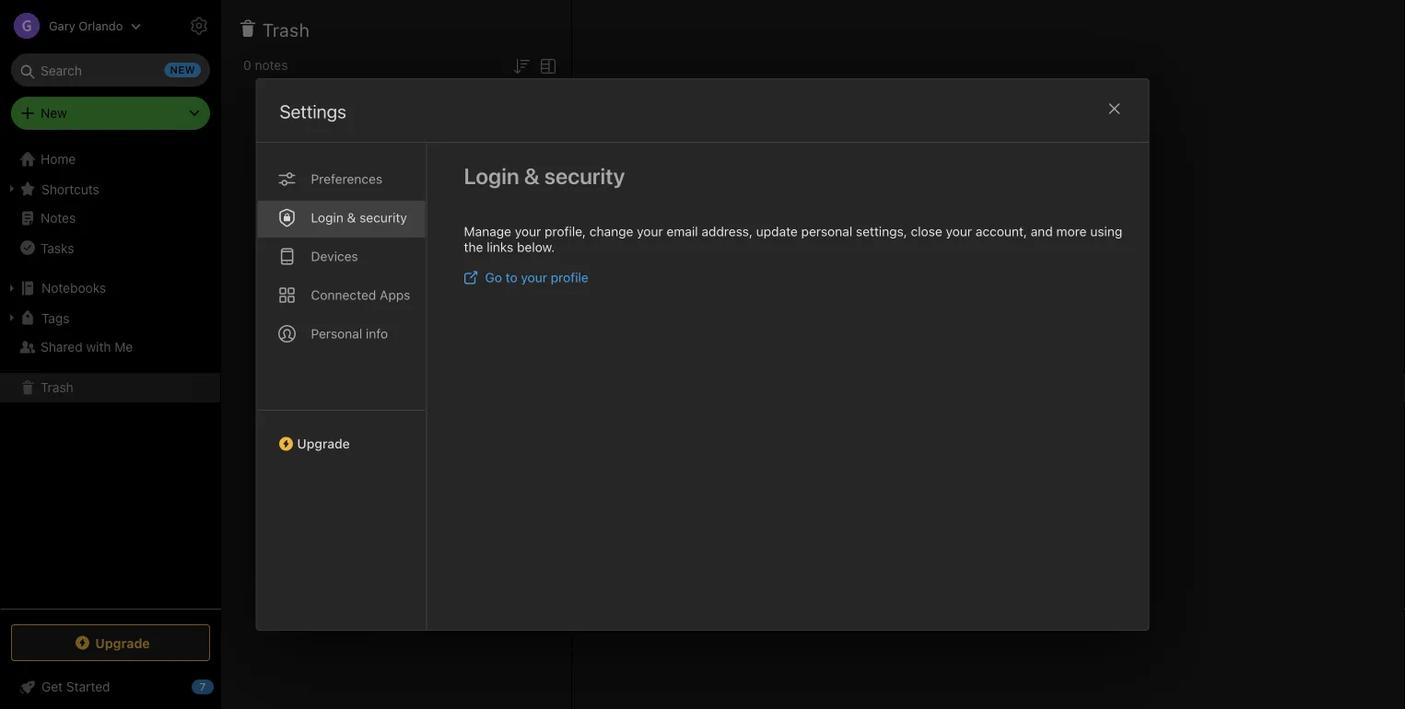 Task type: describe. For each thing, give the bounding box(es) containing it.
restore
[[329, 501, 376, 519]]

upgrade for upgrade 'popup button' to the left
[[95, 636, 150, 651]]

to inside when you have notes in the trash, click '...' to restore or delete them.
[[311, 501, 325, 519]]

address,
[[702, 224, 753, 239]]

0 vertical spatial upgrade button
[[257, 410, 426, 459]]

tags
[[41, 310, 69, 325]]

your left email on the top of the page
[[637, 224, 663, 239]]

when
[[256, 479, 294, 497]]

change
[[589, 224, 633, 239]]

note window - empty element
[[572, 0, 1405, 709]]

shared with me
[[41, 340, 133, 355]]

1 vertical spatial login
[[311, 210, 343, 225]]

and
[[1031, 224, 1053, 239]]

the inside manage your profile, change your email address, update personal settings, close your account, and more using the links below.
[[464, 240, 483, 255]]

0 horizontal spatial trash
[[41, 380, 73, 395]]

notebooks
[[41, 281, 106, 296]]

when you have notes in the trash, click '...' to restore or delete them.
[[256, 479, 537, 519]]

personal
[[801, 224, 852, 239]]

0 horizontal spatial notes
[[255, 58, 288, 73]]

connected apps
[[311, 287, 410, 303]]

notes inside when you have notes in the trash, click '...' to restore or delete them.
[[362, 479, 399, 497]]

0 vertical spatial login & security
[[464, 163, 625, 189]]

manage your profile, change your email address, update personal settings, close your account, and more using the links below.
[[464, 224, 1122, 255]]

trash link
[[0, 373, 220, 403]]

0 notes
[[243, 58, 288, 73]]

info
[[366, 326, 388, 341]]

is
[[405, 443, 417, 463]]

0 horizontal spatial login & security
[[311, 210, 407, 225]]

the inside when you have notes in the trash, click '...' to restore or delete them.
[[418, 479, 440, 497]]

0 vertical spatial &
[[524, 163, 540, 189]]

with
[[86, 340, 111, 355]]

connected
[[311, 287, 376, 303]]

in
[[403, 479, 414, 497]]

them.
[[443, 501, 481, 519]]

home
[[41, 152, 76, 167]]

tab list containing preferences
[[257, 143, 427, 630]]

home link
[[0, 145, 221, 174]]

expand notebooks image
[[5, 281, 19, 296]]

notes
[[41, 211, 76, 226]]

'...'
[[520, 479, 537, 497]]

new button
[[11, 97, 210, 130]]

1 horizontal spatial login
[[464, 163, 519, 189]]

expand tags image
[[5, 311, 19, 325]]

shortcuts button
[[0, 174, 220, 204]]

0 horizontal spatial &
[[347, 210, 356, 225]]

notebooks link
[[0, 274, 220, 303]]

me
[[115, 340, 133, 355]]

empty
[[421, 443, 469, 463]]

shortcuts
[[41, 181, 99, 196]]



Task type: locate. For each thing, give the bounding box(es) containing it.
upgrade
[[297, 436, 350, 451], [95, 636, 150, 651]]

login & security up profile,
[[464, 163, 625, 189]]

1 horizontal spatial security
[[544, 163, 625, 189]]

0
[[243, 58, 251, 73]]

login
[[464, 163, 519, 189], [311, 210, 343, 225]]

security
[[544, 163, 625, 189], [359, 210, 407, 225]]

your up below.
[[515, 224, 541, 239]]

delete
[[397, 501, 439, 519]]

1 horizontal spatial upgrade button
[[257, 410, 426, 459]]

1 horizontal spatial notes
[[362, 479, 399, 497]]

notes link
[[0, 204, 220, 233]]

0 vertical spatial to
[[506, 270, 518, 285]]

0 vertical spatial login
[[464, 163, 519, 189]]

None search field
[[24, 53, 197, 87]]

login up manage
[[464, 163, 519, 189]]

security down the preferences
[[359, 210, 407, 225]]

close
[[911, 224, 942, 239]]

1 vertical spatial the
[[418, 479, 440, 497]]

trash
[[263, 18, 310, 40], [41, 380, 73, 395]]

login & security down the preferences
[[311, 210, 407, 225]]

links
[[487, 240, 513, 255]]

security up profile,
[[544, 163, 625, 189]]

notes up or
[[362, 479, 399, 497]]

your right close
[[946, 224, 972, 239]]

to right go
[[506, 270, 518, 285]]

shared with me link
[[0, 333, 220, 362]]

new
[[41, 105, 67, 121]]

have
[[326, 479, 358, 497]]

settings
[[280, 100, 346, 122]]

0 horizontal spatial security
[[359, 210, 407, 225]]

apps
[[380, 287, 410, 303]]

the
[[464, 240, 483, 255], [418, 479, 440, 497]]

1 horizontal spatial to
[[506, 270, 518, 285]]

profile,
[[545, 224, 586, 239]]

notes right the 0
[[255, 58, 288, 73]]

1 horizontal spatial login & security
[[464, 163, 625, 189]]

0 vertical spatial the
[[464, 240, 483, 255]]

tasks
[[41, 240, 74, 255]]

1 vertical spatial upgrade
[[95, 636, 150, 651]]

your trash is empty
[[323, 443, 469, 463]]

1 vertical spatial login & security
[[311, 210, 407, 225]]

& up below.
[[524, 163, 540, 189]]

0 horizontal spatial upgrade
[[95, 636, 150, 651]]

1 horizontal spatial trash
[[263, 18, 310, 40]]

personal info
[[311, 326, 388, 341]]

or
[[380, 501, 393, 519]]

& down the preferences
[[347, 210, 356, 225]]

0 horizontal spatial login
[[311, 210, 343, 225]]

login & security
[[464, 163, 625, 189], [311, 210, 407, 225]]

0 vertical spatial trash
[[263, 18, 310, 40]]

settings image
[[188, 15, 210, 37]]

click
[[486, 479, 516, 497]]

1 vertical spatial trash
[[41, 380, 73, 395]]

1 vertical spatial upgrade button
[[11, 625, 210, 662]]

0 vertical spatial upgrade
[[297, 436, 350, 451]]

the right in
[[418, 479, 440, 497]]

tree
[[0, 145, 221, 608]]

below.
[[517, 240, 555, 255]]

&
[[524, 163, 540, 189], [347, 210, 356, 225]]

profile
[[551, 270, 588, 285]]

1 vertical spatial to
[[311, 501, 325, 519]]

0 horizontal spatial the
[[418, 479, 440, 497]]

trash
[[362, 443, 401, 463]]

close image
[[1103, 98, 1125, 120]]

0 horizontal spatial to
[[311, 501, 325, 519]]

0 horizontal spatial upgrade button
[[11, 625, 210, 662]]

account,
[[976, 224, 1027, 239]]

trash down shared
[[41, 380, 73, 395]]

trash,
[[444, 479, 482, 497]]

update
[[756, 224, 798, 239]]

personal
[[311, 326, 362, 341]]

0 vertical spatial security
[[544, 163, 625, 189]]

devices
[[311, 249, 358, 264]]

1 horizontal spatial the
[[464, 240, 483, 255]]

email
[[667, 224, 698, 239]]

0 vertical spatial notes
[[255, 58, 288, 73]]

more
[[1056, 224, 1087, 239]]

notes
[[255, 58, 288, 73], [362, 479, 399, 497]]

to
[[506, 270, 518, 285], [311, 501, 325, 519]]

go
[[485, 270, 502, 285]]

Search text field
[[24, 53, 197, 87]]

1 horizontal spatial &
[[524, 163, 540, 189]]

upgrade button
[[257, 410, 426, 459], [11, 625, 210, 662]]

using
[[1090, 224, 1122, 239]]

go to your profile
[[485, 270, 588, 285]]

your
[[515, 224, 541, 239], [637, 224, 663, 239], [946, 224, 972, 239], [521, 270, 547, 285]]

1 vertical spatial security
[[359, 210, 407, 225]]

your
[[323, 443, 358, 463]]

go to your profile button
[[464, 270, 588, 285]]

1 horizontal spatial upgrade
[[297, 436, 350, 451]]

tab list
[[257, 143, 427, 630]]

preferences
[[311, 171, 382, 187]]

1 vertical spatial notes
[[362, 479, 399, 497]]

the down manage
[[464, 240, 483, 255]]

you
[[298, 479, 322, 497]]

1 vertical spatial &
[[347, 210, 356, 225]]

your down below.
[[521, 270, 547, 285]]

login up devices on the top left
[[311, 210, 343, 225]]

tags button
[[0, 303, 220, 333]]

trash up the "0 notes"
[[263, 18, 310, 40]]

tree containing home
[[0, 145, 221, 608]]

settings,
[[856, 224, 907, 239]]

manage
[[464, 224, 511, 239]]

upgrade for top upgrade 'popup button'
[[297, 436, 350, 451]]

tasks button
[[0, 233, 220, 263]]

shared
[[41, 340, 83, 355]]

to down you
[[311, 501, 325, 519]]



Task type: vqa. For each thing, say whether or not it's contained in the screenshot.
delete at the bottom
yes



